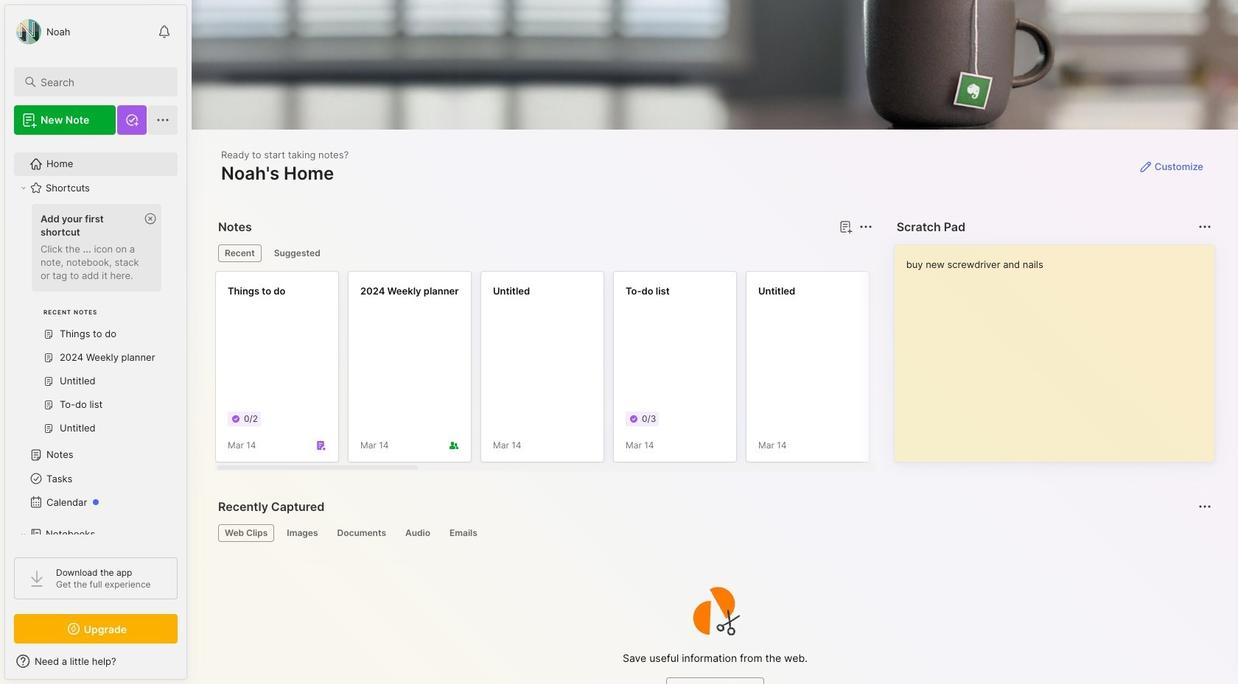 Task type: locate. For each thing, give the bounding box(es) containing it.
more actions image
[[857, 218, 875, 236], [1196, 498, 1214, 516]]

row group
[[215, 271, 1238, 472]]

1 vertical spatial tab list
[[218, 525, 1210, 543]]

tab
[[218, 245, 261, 262], [267, 245, 327, 262], [218, 525, 274, 543], [280, 525, 325, 543], [331, 525, 393, 543], [399, 525, 437, 543], [443, 525, 484, 543]]

tree
[[5, 144, 186, 674]]

more actions image
[[1196, 218, 1214, 236]]

group inside tree
[[14, 200, 169, 450]]

0 vertical spatial tab list
[[218, 245, 870, 262]]

1 vertical spatial more actions image
[[1196, 498, 1214, 516]]

1 tab list from the top
[[218, 245, 870, 262]]

WHAT'S NEW field
[[5, 650, 186, 674]]

More actions field
[[856, 217, 876, 237], [1195, 217, 1216, 237], [1195, 497, 1216, 517]]

Search text field
[[41, 75, 164, 89]]

0 horizontal spatial more actions image
[[857, 218, 875, 236]]

1 horizontal spatial more actions image
[[1196, 498, 1214, 516]]

tab list
[[218, 245, 870, 262], [218, 525, 1210, 543]]

None search field
[[41, 73, 164, 91]]

group
[[14, 200, 169, 450]]

tree inside main element
[[5, 144, 186, 674]]

2 tab list from the top
[[218, 525, 1210, 543]]



Task type: describe. For each thing, give the bounding box(es) containing it.
0 vertical spatial more actions image
[[857, 218, 875, 236]]

main element
[[0, 0, 192, 685]]

click to collapse image
[[186, 658, 197, 675]]

none search field inside main element
[[41, 73, 164, 91]]

expand notebooks image
[[19, 531, 28, 540]]

Start writing… text field
[[906, 245, 1214, 450]]

Account field
[[14, 17, 70, 46]]



Task type: vqa. For each thing, say whether or not it's contained in the screenshot.
second 'tab' from the right
no



